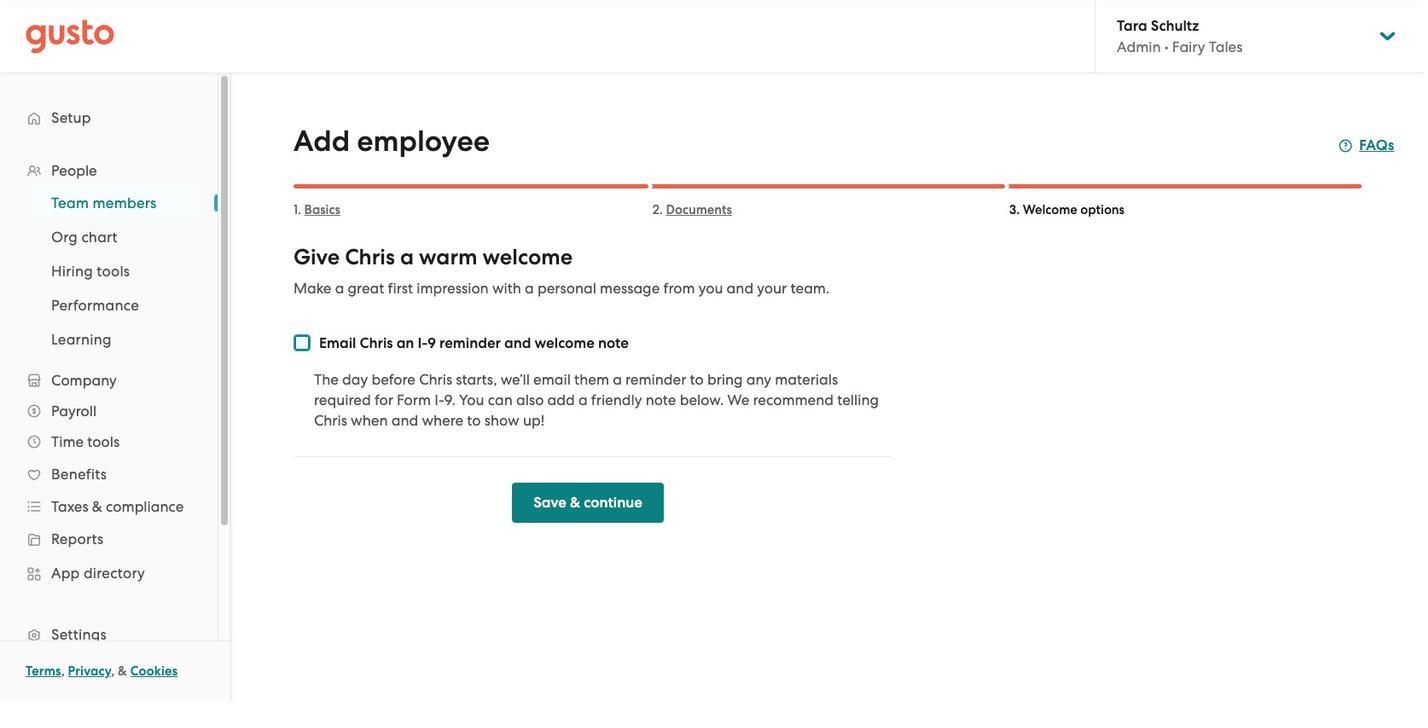 Task type: locate. For each thing, give the bounding box(es) containing it.
we'll
[[501, 371, 530, 388]]

0 horizontal spatial and
[[392, 412, 418, 429]]

payroll button
[[17, 396, 201, 427]]

&
[[570, 494, 581, 512], [92, 498, 102, 516], [118, 664, 127, 679]]

0 vertical spatial tools
[[97, 263, 130, 280]]

reminder for a
[[626, 371, 687, 388]]

save & continue button
[[512, 483, 664, 523]]

form
[[397, 392, 431, 409]]

, down 'settings' link
[[111, 664, 115, 679]]

welcome
[[483, 244, 573, 271], [535, 335, 595, 353]]

bring
[[708, 371, 743, 388]]

0 horizontal spatial ,
[[61, 664, 65, 679]]

below.
[[680, 392, 724, 409]]

tools
[[97, 263, 130, 280], [87, 434, 120, 451]]

list containing team members
[[0, 186, 218, 357]]

& inside dropdown button
[[92, 498, 102, 516]]

0 vertical spatial i-
[[418, 335, 428, 353]]

schultz
[[1151, 17, 1199, 35]]

a
[[400, 244, 414, 271], [335, 280, 344, 297], [525, 280, 534, 297], [613, 371, 622, 388], [579, 392, 588, 409]]

i-
[[418, 335, 428, 353], [435, 392, 444, 409]]

setup link
[[17, 102, 201, 133]]

you
[[459, 392, 484, 409]]

tools down org chart link
[[97, 263, 130, 280]]

tools down payroll dropdown button
[[87, 434, 120, 451]]

add employee
[[294, 124, 490, 159]]

privacy
[[68, 664, 111, 679]]

chris down required
[[314, 412, 347, 429]]

before
[[372, 371, 416, 388]]

to down you
[[467, 412, 481, 429]]

Email Chris an I-9 reminder and welcome note checkbox
[[294, 335, 311, 352]]

1 vertical spatial i-
[[435, 392, 444, 409]]

i- right an at the left of page
[[418, 335, 428, 353]]

2 , from the left
[[111, 664, 115, 679]]

note left below.
[[646, 392, 676, 409]]

0 horizontal spatial reminder
[[440, 335, 501, 353]]

chris
[[1333, 10, 1371, 30], [345, 244, 395, 271], [360, 335, 393, 353], [419, 371, 452, 388], [314, 412, 347, 429]]

chris up great
[[345, 244, 395, 271]]

1 horizontal spatial ,
[[111, 664, 115, 679]]

org chart
[[51, 229, 118, 246]]

warm
[[419, 244, 478, 271]]

reminder up friendly
[[626, 371, 687, 388]]

reports
[[51, 531, 104, 548]]

tools inside dropdown button
[[87, 434, 120, 451]]

•
[[1165, 38, 1169, 55]]

i- up where
[[435, 392, 444, 409]]

0 vertical spatial and
[[727, 280, 754, 297]]

the day before chris
[[314, 371, 452, 388]]

add
[[548, 392, 575, 409]]

welcome up email
[[535, 335, 595, 353]]

add
[[294, 124, 350, 159]]

1 list from the top
[[0, 155, 218, 702]]

reminder inside starts, we'll email them a reminder to bring any materials required for form i-9. you can also add a friendly note below. we recommend telling chris when and where to show up!
[[626, 371, 687, 388]]

team members
[[51, 195, 157, 212]]

email chris an i-9 reminder and welcome note
[[319, 335, 629, 353]]

1 vertical spatial tools
[[87, 434, 120, 451]]

impression
[[417, 280, 489, 297]]

we
[[728, 392, 750, 409]]

tools for hiring tools
[[97, 263, 130, 280]]

and
[[727, 280, 754, 297], [504, 335, 531, 353], [392, 412, 418, 429]]

0 horizontal spatial &
[[92, 498, 102, 516]]

org
[[51, 229, 78, 246]]

app
[[51, 565, 80, 582]]

& left cookies
[[118, 664, 127, 679]]

tales
[[1209, 38, 1243, 55]]

and down the form at the left of page
[[392, 412, 418, 429]]

and right the you
[[727, 280, 754, 297]]

tara
[[1117, 17, 1148, 35]]

0 vertical spatial reminder
[[440, 335, 501, 353]]

0 vertical spatial note
[[598, 335, 629, 353]]

list
[[0, 155, 218, 702], [0, 186, 218, 357]]

and up we'll
[[504, 335, 531, 353]]

2 horizontal spatial &
[[570, 494, 581, 512]]

compliance
[[106, 498, 184, 516]]

1 horizontal spatial &
[[118, 664, 127, 679]]

1 horizontal spatial to
[[690, 371, 704, 388]]

payroll
[[51, 403, 97, 420]]

reports link
[[17, 524, 201, 555]]

faqs button
[[1339, 136, 1395, 156]]

welcome up with
[[483, 244, 573, 271]]

team.
[[791, 280, 830, 297]]

,
[[61, 664, 65, 679], [111, 664, 115, 679]]

company button
[[17, 365, 201, 396]]

and inside starts, we'll email them a reminder to bring any materials required for form i-9. you can also add a friendly note below. we recommend telling chris when and where to show up!
[[392, 412, 418, 429]]

1 horizontal spatial note
[[646, 392, 676, 409]]

when
[[351, 412, 388, 429]]

members
[[93, 195, 157, 212]]

to up below.
[[690, 371, 704, 388]]

performance
[[51, 297, 139, 314]]

reminder up starts,
[[440, 335, 501, 353]]

& for save
[[570, 494, 581, 512]]

reminder
[[440, 335, 501, 353], [626, 371, 687, 388]]

1 vertical spatial note
[[646, 392, 676, 409]]

app directory link
[[17, 558, 201, 589]]

your
[[757, 280, 787, 297]]

a up friendly
[[613, 371, 622, 388]]

1 vertical spatial and
[[504, 335, 531, 353]]

admin
[[1117, 38, 1161, 55]]

& right save
[[570, 494, 581, 512]]

tools inside 'link'
[[97, 263, 130, 280]]

directory
[[84, 565, 145, 582]]

1 horizontal spatial and
[[504, 335, 531, 353]]

cookies
[[130, 664, 178, 679]]

, left privacy link
[[61, 664, 65, 679]]

1 vertical spatial reminder
[[626, 371, 687, 388]]

& inside button
[[570, 494, 581, 512]]

note up them
[[598, 335, 629, 353]]

2 vertical spatial and
[[392, 412, 418, 429]]

0 horizontal spatial note
[[598, 335, 629, 353]]

time tools
[[51, 434, 120, 451]]

them
[[575, 371, 609, 388]]

make a great first impression with a personal message from you and your team.
[[294, 280, 830, 297]]

welcome
[[1023, 202, 1078, 218]]

2 list from the top
[[0, 186, 218, 357]]

& right taxes
[[92, 498, 102, 516]]

fairy
[[1173, 38, 1206, 55]]

0 vertical spatial to
[[690, 371, 704, 388]]

welcome options
[[1023, 202, 1125, 218]]

1 horizontal spatial i-
[[435, 392, 444, 409]]

to
[[690, 371, 704, 388], [467, 412, 481, 429]]

great
[[348, 280, 384, 297]]

1 horizontal spatial reminder
[[626, 371, 687, 388]]

0 horizontal spatial to
[[467, 412, 481, 429]]

1 vertical spatial welcome
[[535, 335, 595, 353]]

2 horizontal spatial and
[[727, 280, 754, 297]]



Task type: vqa. For each thing, say whether or not it's contained in the screenshot.
the topmost 0 Employees enrolled
no



Task type: describe. For each thing, give the bounding box(es) containing it.
options
[[1081, 202, 1125, 218]]

chart
[[81, 229, 118, 246]]

starts, we'll email them a reminder to bring any materials required for form i-9. you can also add a friendly note below. we recommend telling chris when and where to show up!
[[314, 371, 879, 429]]

0 horizontal spatial i-
[[418, 335, 428, 353]]

for
[[375, 392, 393, 409]]

show
[[485, 412, 520, 429]]

taxes & compliance
[[51, 498, 184, 516]]

chris left naka
[[1333, 10, 1371, 30]]

note inside starts, we'll email them a reminder to bring any materials required for form i-9. you can also add a friendly note below. we recommend telling chris when and where to show up!
[[646, 392, 676, 409]]

a right with
[[525, 280, 534, 297]]

app directory
[[51, 565, 145, 582]]

settings
[[51, 626, 107, 644]]

gusto navigation element
[[0, 73, 218, 702]]

chris left an at the left of page
[[360, 335, 393, 353]]

first
[[388, 280, 413, 297]]

friendly
[[591, 392, 642, 409]]

setup
[[51, 109, 91, 126]]

org chart link
[[31, 222, 201, 253]]

hiring tools
[[51, 263, 130, 280]]

i- inside starts, we'll email them a reminder to bring any materials required for form i-9. you can also add a friendly note below. we recommend telling chris when and where to show up!
[[435, 392, 444, 409]]

a up first
[[400, 244, 414, 271]]

from
[[664, 280, 695, 297]]

up!
[[523, 412, 545, 429]]

team members link
[[31, 188, 201, 219]]

learning
[[51, 331, 112, 348]]

reminder for 9
[[440, 335, 501, 353]]

time tools button
[[17, 427, 201, 457]]

where
[[422, 412, 464, 429]]

benefits
[[51, 466, 107, 483]]

naka
[[1375, 10, 1416, 30]]

hiring
[[51, 263, 93, 280]]

email
[[319, 335, 356, 353]]

employee
[[357, 124, 490, 159]]

company
[[51, 372, 117, 389]]

team
[[51, 195, 89, 212]]

day
[[342, 371, 368, 388]]

give chris a warm welcome
[[294, 244, 573, 271]]

make
[[294, 280, 332, 297]]

email
[[534, 371, 571, 388]]

you
[[699, 280, 723, 297]]

basics
[[304, 202, 341, 218]]

also
[[516, 392, 544, 409]]

continue
[[584, 494, 643, 512]]

starts,
[[456, 371, 497, 388]]

the
[[314, 371, 339, 388]]

message
[[600, 280, 660, 297]]

can
[[488, 392, 513, 409]]

terms link
[[26, 664, 61, 679]]

telling
[[837, 392, 879, 409]]

cookies button
[[130, 661, 178, 682]]

settings link
[[17, 620, 201, 650]]

& for taxes
[[92, 498, 102, 516]]

required
[[314, 392, 371, 409]]

documents link
[[666, 202, 732, 218]]

tools for time tools
[[87, 434, 120, 451]]

1 , from the left
[[61, 664, 65, 679]]

taxes
[[51, 498, 88, 516]]

any
[[747, 371, 772, 388]]

tara schultz admin • fairy tales
[[1117, 17, 1243, 55]]

materials
[[775, 371, 838, 388]]

personal
[[538, 280, 597, 297]]

learning link
[[31, 324, 201, 355]]

chris up 9.
[[419, 371, 452, 388]]

0 vertical spatial welcome
[[483, 244, 573, 271]]

chris inside starts, we'll email them a reminder to bring any materials required for form i-9. you can also add a friendly note below. we recommend telling chris when and where to show up!
[[314, 412, 347, 429]]

terms , privacy , & cookies
[[26, 664, 178, 679]]

privacy link
[[68, 664, 111, 679]]

documents
[[666, 202, 732, 218]]

home image
[[26, 19, 114, 53]]

performance link
[[31, 290, 201, 321]]

taxes & compliance button
[[17, 492, 201, 522]]

people button
[[17, 155, 201, 186]]

chris naka
[[1333, 10, 1416, 30]]

9.
[[444, 392, 456, 409]]

benefits link
[[17, 459, 201, 490]]

save
[[534, 494, 567, 512]]

give
[[294, 244, 340, 271]]

9
[[428, 335, 436, 353]]

a left great
[[335, 280, 344, 297]]

save & continue
[[534, 494, 643, 512]]

list containing people
[[0, 155, 218, 702]]

a right add
[[579, 392, 588, 409]]

basics link
[[304, 202, 341, 218]]

people
[[51, 162, 97, 179]]

an
[[397, 335, 414, 353]]

time
[[51, 434, 84, 451]]

with
[[492, 280, 521, 297]]

1 vertical spatial to
[[467, 412, 481, 429]]



